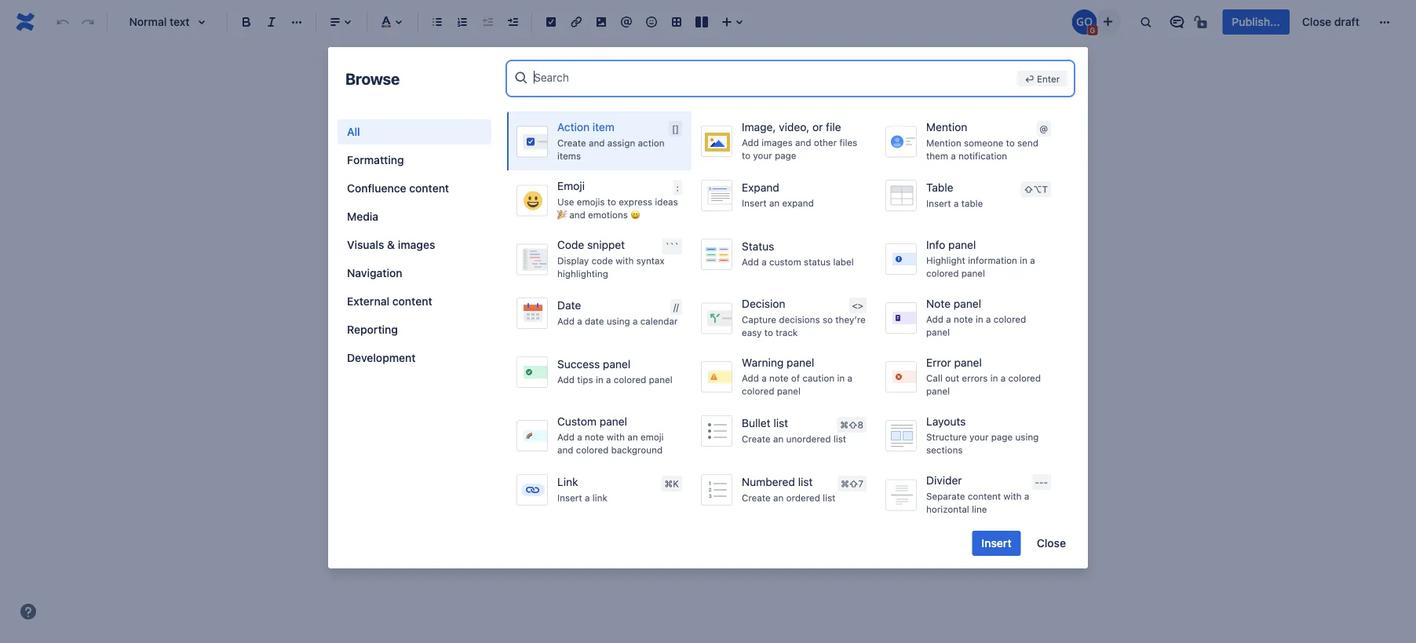 Task type: locate. For each thing, give the bounding box(es) containing it.
create down numbered on the right bottom
[[742, 492, 771, 503]]

in up error panel call out errors in a colored panel at the bottom right of the page
[[976, 314, 984, 325]]

2 mention from the top
[[927, 137, 962, 148]]

1 horizontal spatial using
[[1016, 432, 1039, 443]]

ls
[[600, 152, 611, 165]]

add down note
[[927, 314, 944, 325]]

create for numbered
[[742, 492, 771, 503]]

they're
[[836, 314, 866, 325]]

add down custom
[[558, 432, 575, 443]]

using up ---
[[1016, 432, 1039, 443]]

0 vertical spatial close
[[1303, 15, 1332, 28]]

a up close button
[[1025, 491, 1030, 502]]

in right errors
[[991, 373, 998, 384]]

enter
[[1037, 73, 1060, 84]]

0 vertical spatial images
[[762, 137, 793, 148]]

an up "background"
[[628, 432, 638, 443]]

custom panel add a note with an emoji and colored background
[[558, 415, 664, 455]]

close left draft
[[1303, 15, 1332, 28]]

1 horizontal spatial your
[[970, 432, 989, 443]]

emoji image
[[642, 13, 661, 31]]

info
[[927, 238, 946, 251]]

a
[[951, 150, 956, 161], [954, 198, 959, 209], [1030, 255, 1036, 266], [762, 256, 767, 267], [946, 314, 951, 325], [986, 314, 991, 325], [577, 316, 582, 327], [633, 316, 638, 327], [762, 373, 767, 384], [848, 373, 853, 384], [1001, 373, 1006, 384], [606, 374, 611, 385], [577, 432, 582, 443], [1025, 491, 1030, 502], [585, 492, 590, 503]]

add a date using a calendar
[[558, 316, 678, 327]]

insert a link
[[558, 492, 608, 503]]

visuals
[[347, 238, 384, 251]]

so
[[823, 314, 833, 325]]

an inside expand insert an expand
[[770, 198, 780, 209]]

add left "tips"
[[558, 374, 575, 385]]

draft
[[1335, 15, 1360, 28]]

mention inside mention someone to send them a notification
[[927, 137, 962, 148]]

to down image,
[[742, 150, 751, 161]]

undo ⌘z image
[[53, 13, 72, 31]]

your inside "image, video, or file add images and other files to your page"
[[753, 150, 772, 161]]

emoji
[[641, 432, 664, 443]]

content for confluence
[[409, 182, 449, 195]]

date
[[585, 316, 604, 327]]

1 - from the left
[[1035, 477, 1040, 488]]

Main content area, start typing to enter text. text field
[[407, 172, 1004, 215]]

1 vertical spatial content
[[392, 295, 432, 308]]

add inside custom panel add a note with an emoji and colored background
[[558, 432, 575, 443]]

link
[[558, 475, 578, 488]]

2 vertical spatial content
[[968, 491, 1001, 502]]

a right errors
[[1001, 373, 1006, 384]]

1
[[534, 152, 539, 165]]

express
[[619, 196, 653, 207]]

with for code snippet
[[616, 255, 634, 266]]

colored right errors
[[1009, 373, 1041, 384]]

capture decisions so they're easy to track
[[742, 314, 866, 338]]

a inside separate content with a horizontal line
[[1025, 491, 1030, 502]]

insert down "table" at the right of the page
[[927, 198, 951, 209]]

an down bullet list
[[773, 433, 784, 444]]

//
[[674, 301, 679, 312]]

meeting
[[542, 152, 584, 165]]

a right information
[[1030, 255, 1036, 266]]

a right them
[[951, 150, 956, 161]]

-
[[1035, 477, 1040, 488], [1040, 477, 1044, 488], [1044, 477, 1048, 488]]

0 horizontal spatial your
[[753, 150, 772, 161]]

and inside custom panel add a note with an emoji and colored background
[[558, 444, 574, 455]]

browse
[[346, 69, 400, 88]]

publish... button
[[1223, 9, 1290, 35]]

add down the date
[[558, 316, 575, 327]]

2 vertical spatial note
[[585, 432, 604, 443]]

create down "bullet"
[[742, 433, 771, 444]]

close inside button
[[1037, 537, 1066, 550]]

colored down custom
[[576, 444, 609, 455]]

0 horizontal spatial close
[[1037, 537, 1066, 550]]

2 vertical spatial create
[[742, 492, 771, 503]]

create for action
[[558, 137, 586, 148]]

add down status
[[742, 256, 759, 267]]

note
[[927, 297, 951, 310]]

external content
[[347, 295, 432, 308]]

a right caution
[[848, 373, 853, 384]]

images inside 'button'
[[398, 238, 435, 251]]

0 vertical spatial content
[[409, 182, 449, 195]]

your right structure
[[970, 432, 989, 443]]

panel down of
[[777, 386, 801, 397]]

@
[[1040, 123, 1048, 134]]

add inside status add a custom status label
[[742, 256, 759, 267]]

action
[[558, 121, 590, 133]]

colored down highlight
[[927, 268, 959, 279]]

mention image
[[617, 13, 636, 31]]

numbered list ⌘⇧7 image
[[453, 13, 472, 31]]

search field
[[534, 63, 1011, 91]]

0 vertical spatial create
[[558, 137, 586, 148]]

page down video,
[[775, 150, 797, 161]]

file
[[826, 121, 841, 133]]

3 - from the left
[[1044, 477, 1048, 488]]

2 - from the left
[[1040, 477, 1044, 488]]

a down status
[[762, 256, 767, 267]]

error panel call out errors in a colored panel
[[927, 356, 1041, 397]]

bullet list ⌘⇧8 image
[[428, 13, 447, 31]]

layouts image
[[693, 13, 711, 31]]

insert down expand
[[742, 198, 767, 209]]

display
[[558, 255, 589, 266]]

content down navigation button
[[392, 295, 432, 308]]

all button
[[338, 119, 492, 144]]

1 vertical spatial your
[[970, 432, 989, 443]]

caution
[[803, 373, 835, 384]]

list up ordered
[[798, 475, 813, 488]]

create inside create and assign action items
[[558, 137, 586, 148]]

create up items
[[558, 137, 586, 148]]

close inside button
[[1303, 15, 1332, 28]]

capture
[[742, 314, 777, 325]]

an
[[770, 198, 780, 209], [628, 432, 638, 443], [773, 433, 784, 444], [773, 492, 784, 503]]

note inside note panel add a note in a colored panel
[[954, 314, 973, 325]]

a right "tips"
[[606, 374, 611, 385]]

colored right "tips"
[[614, 374, 647, 385]]

with inside custom panel add a note with an emoji and colored background
[[607, 432, 625, 443]]

a down note
[[946, 314, 951, 325]]

a left date
[[577, 316, 582, 327]]

1 vertical spatial images
[[398, 238, 435, 251]]

1 mention from the top
[[927, 121, 968, 133]]

1 vertical spatial with
[[607, 432, 625, 443]]

use emojis to express ideas 🎉 and emotions 😄
[[558, 196, 678, 220]]

1 vertical spatial using
[[1016, 432, 1039, 443]]

with up insert button
[[1004, 491, 1022, 502]]

and down custom
[[558, 444, 574, 455]]

2 vertical spatial with
[[1004, 491, 1022, 502]]

content down popular
[[409, 182, 449, 195]]

an down expand
[[770, 198, 780, 209]]

panel up errors
[[955, 356, 982, 369]]

😄
[[631, 209, 640, 220]]

or
[[813, 121, 823, 133]]

in inside error panel call out errors in a colored panel
[[991, 373, 998, 384]]

0 vertical spatial mention
[[927, 121, 968, 133]]

other
[[814, 137, 837, 148]]

⏎ enter
[[1025, 73, 1060, 84]]

add inside success panel add tips in a colored panel
[[558, 374, 575, 385]]

easy
[[742, 327, 762, 338]]

formatting
[[347, 154, 404, 166]]

1 horizontal spatial note
[[770, 373, 789, 384]]

1 vertical spatial create
[[742, 433, 771, 444]]

insert down the line
[[982, 537, 1012, 550]]

a inside info panel highlight information in a colored panel
[[1030, 255, 1036, 266]]

insert inside button
[[982, 537, 1012, 550]]

line
[[972, 504, 987, 515]]

1 vertical spatial close
[[1037, 537, 1066, 550]]

content up the line
[[968, 491, 1001, 502]]

code snippet
[[558, 238, 625, 251]]

panel down call
[[927, 386, 950, 397]]

bullet
[[742, 416, 771, 429]]

0 vertical spatial your
[[753, 150, 772, 161]]

colored inside warning panel add a note of caution in a colored panel
[[742, 386, 775, 397]]

in inside info panel highlight information in a colored panel
[[1020, 255, 1028, 266]]

development button
[[338, 346, 492, 371]]

confluence image
[[13, 9, 38, 35]]

emoji
[[558, 179, 585, 192]]

0 vertical spatial note
[[954, 314, 973, 325]]

with up "background"
[[607, 432, 625, 443]]

1 horizontal spatial images
[[762, 137, 793, 148]]

panel right custom
[[600, 415, 627, 428]]

insert for insert
[[982, 537, 1012, 550]]

0 horizontal spatial page
[[775, 150, 797, 161]]

1 horizontal spatial close
[[1303, 15, 1332, 28]]

in right caution
[[837, 373, 845, 384]]

and inside use emojis to express ideas 🎉 and emotions 😄
[[570, 209, 586, 220]]

note up out
[[954, 314, 973, 325]]

with right code
[[616, 255, 634, 266]]

in right information
[[1020, 255, 1028, 266]]

in right "tips"
[[596, 374, 604, 385]]

note inside warning panel add a note of caution in a colored panel
[[770, 373, 789, 384]]

out
[[946, 373, 960, 384]]

a inside error panel call out errors in a colored panel
[[1001, 373, 1006, 384]]

1 vertical spatial note
[[770, 373, 789, 384]]

:
[[677, 182, 679, 193]]

content inside separate content with a horizontal line
[[968, 491, 1001, 502]]

add down image,
[[742, 137, 759, 148]]

and
[[795, 137, 812, 148], [589, 137, 605, 148], [570, 209, 586, 220], [558, 444, 574, 455]]

add down warning
[[742, 373, 759, 384]]

panel up of
[[787, 356, 815, 369]]

label
[[833, 256, 854, 267]]

note inside custom panel add a note with an emoji and colored background
[[585, 432, 604, 443]]

highlighting
[[558, 268, 608, 279]]

list down ⌘⇧8
[[834, 433, 847, 444]]

popular
[[407, 152, 445, 165]]

image, video, or file add images and other files to your page
[[742, 121, 858, 161]]

1 vertical spatial mention
[[927, 137, 962, 148]]

and right the 🎉
[[570, 209, 586, 220]]

images
[[762, 137, 793, 148], [398, 238, 435, 251]]

&
[[387, 238, 395, 251]]

1 horizontal spatial page
[[992, 432, 1013, 443]]

notification
[[959, 150, 1008, 161]]

action item image
[[542, 13, 561, 31]]

reporting button
[[338, 317, 492, 342]]

note left of
[[770, 373, 789, 384]]

and inside "image, video, or file add images and other files to your page"
[[795, 137, 812, 148]]

a down warning
[[762, 373, 767, 384]]

to left send
[[1006, 137, 1015, 148]]

0 horizontal spatial images
[[398, 238, 435, 251]]

your down image,
[[753, 150, 772, 161]]

emotions
[[588, 209, 628, 220]]

a inside mention someone to send them a notification
[[951, 150, 956, 161]]

insert down link
[[558, 492, 582, 503]]

and down video,
[[795, 137, 812, 148]]

to down 'capture'
[[765, 327, 773, 338]]

content
[[495, 70, 535, 83]]

1 vertical spatial page
[[992, 432, 1013, 443]]

bullet list
[[742, 416, 789, 429]]

structure
[[927, 432, 967, 443]]

calendar
[[641, 316, 678, 327]]

colored down information
[[994, 314, 1027, 325]]

information
[[968, 255, 1018, 266]]

to inside use emojis to express ideas 🎉 and emotions 😄
[[608, 196, 616, 207]]

images down video,
[[762, 137, 793, 148]]

0 horizontal spatial using
[[607, 316, 630, 327]]

add image, video, or file image
[[592, 13, 611, 31]]

publish...
[[1232, 15, 1281, 28]]

success panel add tips in a colored panel
[[558, 358, 673, 385]]

1-
[[507, 152, 517, 165]]

to up emotions
[[608, 196, 616, 207]]

link image
[[567, 13, 586, 31]]

2 horizontal spatial note
[[954, 314, 973, 325]]

with for divider
[[1004, 491, 1022, 502]]

insert a table
[[927, 198, 983, 209]]

layouts
[[927, 415, 966, 428]]

,
[[584, 152, 587, 165]]

⇧⌥t
[[1025, 184, 1048, 195]]

close right insert button
[[1037, 537, 1066, 550]]

link
[[593, 492, 608, 503]]

create for bullet
[[742, 433, 771, 444]]

create and assign action items
[[558, 137, 665, 161]]

using right date
[[607, 316, 630, 327]]

page right structure
[[992, 432, 1013, 443]]

a down custom
[[577, 432, 582, 443]]

with inside separate content with a horizontal line
[[1004, 491, 1022, 502]]

images right &
[[398, 238, 435, 251]]

insert inside expand insert an expand
[[742, 198, 767, 209]]

colored down warning
[[742, 386, 775, 397]]

0 vertical spatial with
[[616, 255, 634, 266]]

and up 4
[[589, 137, 605, 148]]

call
[[927, 373, 943, 384]]

note down custom
[[585, 432, 604, 443]]

0 horizontal spatial note
[[585, 432, 604, 443]]

close for close
[[1037, 537, 1066, 550]]

syntax
[[637, 255, 665, 266]]

create
[[558, 137, 586, 148], [742, 433, 771, 444], [742, 492, 771, 503]]

an down numbered list
[[773, 492, 784, 503]]

images inside "image, video, or file add images and other files to your page"
[[762, 137, 793, 148]]

with inside 'display code with syntax highlighting'
[[616, 255, 634, 266]]

0 vertical spatial page
[[775, 150, 797, 161]]

panel
[[949, 238, 976, 251], [962, 268, 985, 279], [954, 297, 982, 310], [927, 327, 950, 338], [787, 356, 815, 369], [955, 356, 982, 369], [603, 358, 631, 371], [649, 374, 673, 385], [777, 386, 801, 397], [927, 386, 950, 397], [600, 415, 627, 428]]

using inside layouts structure your page using sections
[[1016, 432, 1039, 443]]



Task type: describe. For each thing, give the bounding box(es) containing it.
action item
[[558, 121, 615, 133]]

separate content with a horizontal line
[[927, 491, 1030, 515]]

visuals & images
[[347, 238, 435, 251]]

video,
[[779, 121, 810, 133]]

decisions
[[779, 314, 820, 325]]

note for warning
[[770, 373, 789, 384]]

your inside layouts structure your page using sections
[[970, 432, 989, 443]]

advanced search image
[[514, 70, 529, 86]]

in inside success panel add tips in a colored panel
[[596, 374, 604, 385]]

items
[[558, 150, 581, 161]]

colored inside note panel add a note in a colored panel
[[994, 314, 1027, 325]]

⌘⇧7
[[841, 478, 864, 489]]

horizontal
[[927, 504, 970, 515]]

page inside layouts structure your page using sections
[[992, 432, 1013, 443]]

bold ⌘b image
[[237, 13, 256, 31]]

image,
[[742, 121, 776, 133]]

a left table
[[954, 198, 959, 209]]

close draft
[[1303, 15, 1360, 28]]

redo ⌘⇧z image
[[79, 13, 97, 31]]

mention for mention someone to send them a notification
[[927, 137, 962, 148]]

popular templates: 1-on-1 meeting , 4 ls retrospective
[[407, 152, 684, 165]]

error
[[927, 356, 952, 369]]

ordered
[[787, 492, 820, 503]]

research
[[554, 70, 601, 83]]

indent tab image
[[503, 13, 522, 31]]

1-on-1 meeting button
[[507, 146, 584, 172]]

errors
[[962, 373, 988, 384]]

external content button
[[338, 289, 492, 314]]

list right ordered
[[823, 492, 836, 503]]

to inside "image, video, or file add images and other files to your page"
[[742, 150, 751, 161]]

to inside mention someone to send them a notification
[[1006, 137, 1015, 148]]

browse dialog
[[328, 47, 1088, 643]]

tips
[[577, 374, 593, 385]]

table
[[927, 181, 954, 194]]

confluence content
[[347, 182, 449, 195]]

⌘⇧8
[[840, 419, 864, 430]]

close draft button
[[1293, 9, 1369, 35]]

sections
[[927, 444, 963, 455]]

to inside capture decisions so they're easy to track
[[765, 327, 773, 338]]

someone
[[964, 137, 1004, 148]]

a inside status add a custom status label
[[762, 256, 767, 267]]

code
[[558, 238, 584, 251]]

send
[[1018, 137, 1039, 148]]

close for close draft
[[1303, 15, 1332, 28]]

decision
[[742, 297, 786, 310]]

italic ⌘i image
[[262, 13, 281, 31]]

add inside warning panel add a note of caution in a colored panel
[[742, 373, 759, 384]]

colored inside info panel highlight information in a colored panel
[[927, 268, 959, 279]]

🎉
[[558, 209, 567, 220]]

Give this page a title text field
[[407, 123, 1004, 148]]

mention for mention
[[927, 121, 968, 133]]

visuals & images button
[[338, 232, 492, 258]]

note for custom
[[585, 432, 604, 443]]

panel up highlight
[[949, 238, 976, 251]]

panel right 'success'
[[603, 358, 631, 371]]

table
[[962, 198, 983, 209]]

a up error panel call out errors in a colored panel at the bottom right of the page
[[986, 314, 991, 325]]

content for external
[[392, 295, 432, 308]]

4
[[590, 152, 597, 165]]

add inside "image, video, or file add images and other files to your page"
[[742, 137, 759, 148]]

success
[[558, 358, 600, 371]]

status add a custom status label
[[742, 240, 854, 267]]

a inside success panel add tips in a colored panel
[[606, 374, 611, 385]]

insert for insert a link
[[558, 492, 582, 503]]

all
[[347, 125, 360, 138]]

in inside note panel add a note in a colored panel
[[976, 314, 984, 325]]

panel right note
[[954, 297, 982, 310]]

panel inside custom panel add a note with an emoji and colored background
[[600, 415, 627, 428]]

close button
[[1028, 531, 1076, 556]]

list up 'create an unordered list'
[[774, 416, 789, 429]]

warning
[[742, 356, 784, 369]]

in inside warning panel add a note of caution in a colored panel
[[837, 373, 845, 384]]

snippet
[[587, 238, 625, 251]]

highlight
[[927, 255, 966, 266]]

a left link
[[585, 492, 590, 503]]

templates:
[[448, 152, 504, 165]]

formatting button
[[338, 148, 492, 173]]

table image
[[667, 13, 686, 31]]

code
[[592, 255, 613, 266]]

action
[[638, 137, 665, 148]]

numbered list
[[742, 475, 813, 488]]

colored inside error panel call out errors in a colored panel
[[1009, 373, 1041, 384]]

confluence image
[[13, 9, 38, 35]]

---
[[1035, 477, 1048, 488]]

a left calendar
[[633, 316, 638, 327]]

insert button
[[972, 531, 1021, 556]]

create an ordered list
[[742, 492, 836, 503]]

0 vertical spatial using
[[607, 316, 630, 327]]

gary orlando image
[[1072, 9, 1097, 35]]

and inside create and assign action items
[[589, 137, 605, 148]]

confluence
[[347, 182, 406, 195]]

insert for insert a table
[[927, 198, 951, 209]]

navigation
[[347, 267, 403, 280]]

an inside custom panel add a note with an emoji and colored background
[[628, 432, 638, 443]]

expand
[[783, 198, 814, 209]]

mention someone to send them a notification
[[927, 137, 1039, 161]]

date
[[558, 299, 581, 312]]

on-
[[517, 152, 534, 165]]

assign
[[608, 137, 635, 148]]

expand
[[742, 181, 780, 194]]

add inside note panel add a note in a colored panel
[[927, 314, 944, 325]]

panel down note
[[927, 327, 950, 338]]

numbered
[[742, 475, 795, 488]]

item
[[593, 121, 615, 133]]

reporting
[[347, 323, 398, 336]]

panel up the emoji
[[649, 374, 673, 385]]

of
[[791, 373, 800, 384]]

```
[[665, 241, 679, 252]]

use
[[558, 196, 574, 207]]

outdent ⇧tab image
[[478, 13, 497, 31]]

[]
[[672, 123, 679, 134]]

emojis
[[577, 196, 605, 207]]

unordered
[[787, 433, 831, 444]]

retrospective
[[614, 152, 684, 165]]

page inside "image, video, or file add images and other files to your page"
[[775, 150, 797, 161]]

warning panel add a note of caution in a colored panel
[[742, 356, 853, 397]]

colored inside success panel add tips in a colored panel
[[614, 374, 647, 385]]

content for separate
[[968, 491, 1001, 502]]

note for note
[[954, 314, 973, 325]]

confluence content button
[[338, 176, 492, 201]]

media button
[[338, 204, 492, 229]]

⏎
[[1025, 73, 1035, 84]]

panel down information
[[962, 268, 985, 279]]

a inside custom panel add a note with an emoji and colored background
[[577, 432, 582, 443]]

colored inside custom panel add a note with an emoji and colored background
[[576, 444, 609, 455]]



Task type: vqa. For each thing, say whether or not it's contained in the screenshot.


